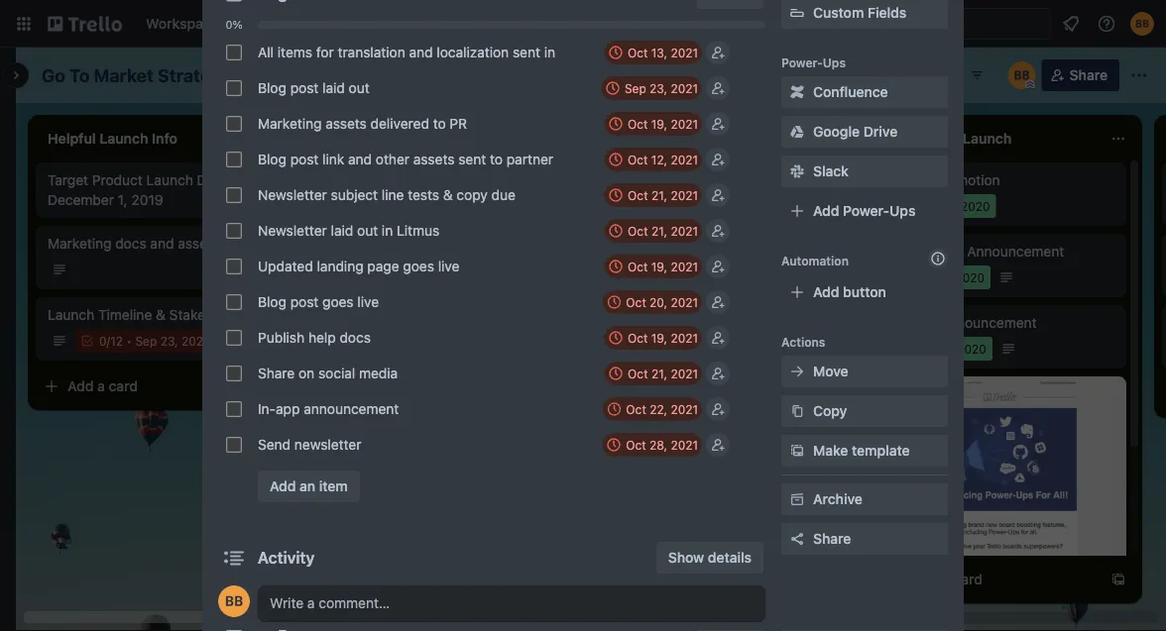 Task type: locate. For each thing, give the bounding box(es) containing it.
1 vertical spatial docs
[[340, 330, 371, 346]]

oct left 13,
[[628, 46, 648, 60]]

and right link
[[348, 151, 372, 168]]

on left social
[[299, 366, 315, 382]]

2020 down promotion
[[961, 199, 991, 213]]

sm image left slack
[[788, 162, 807, 182]]

2020 inside option
[[961, 199, 991, 213]]

oct 19, 2021 button for live
[[604, 255, 702, 279]]

1 horizontal spatial on
[[455, 172, 471, 188]]

1 horizontal spatial /
[[361, 291, 364, 305]]

add
[[813, 203, 840, 219], [631, 236, 657, 252], [813, 284, 840, 301], [349, 335, 375, 351], [67, 378, 94, 395], [270, 479, 296, 495], [913, 572, 939, 588]]

all
[[258, 44, 274, 61]]

show menu image
[[1130, 65, 1150, 85]]

live down existing
[[358, 294, 379, 310]]

send newsletter
[[258, 437, 362, 453]]

1 horizontal spatial share button
[[1042, 60, 1120, 91]]

2020 down blog post - announcement
[[956, 271, 985, 285]]

customize views image
[[481, 65, 501, 85]]

oct 21, 2021 down quotes/testimonials
[[628, 224, 698, 238]]

21, down quotes/testimonials
[[652, 224, 668, 238]]

1 vertical spatial create from template… image
[[1111, 572, 1127, 588]]

1 vertical spatial share
[[258, 366, 295, 382]]

2 oct 21, 2021 button from the top
[[604, 219, 702, 243]]

post for laid
[[290, 80, 319, 96]]

1 newsletter from the top
[[258, 187, 327, 203]]

share button
[[1042, 60, 1120, 91], [782, 524, 948, 556]]

2 horizontal spatial 23,
[[936, 342, 954, 356]]

2021 right 20, in the right top of the page
[[671, 296, 698, 310]]

0 vertical spatial docs
[[115, 236, 146, 252]]

0 horizontal spatial /
[[107, 334, 110, 348]]

2021 right 28, on the right of the page
[[671, 438, 698, 452]]

assets
[[326, 116, 367, 132], [413, 151, 455, 168], [178, 236, 219, 252]]

to up /pricing
[[490, 151, 503, 168]]

1 horizontal spatial 23,
[[650, 81, 668, 95]]

19, down 20, in the right top of the page
[[651, 331, 668, 345]]

2 vertical spatial marketing
[[383, 263, 446, 280]]

post left link
[[290, 151, 319, 168]]

2021 for in-app announcement
[[671, 403, 698, 417]]

create from template… image for launch timeline & stakeholders
[[266, 379, 282, 395]]

2 sm image from the top
[[788, 362, 807, 382]]

Write a comment text field
[[258, 586, 766, 622]]

0 notifications image
[[1059, 12, 1083, 36]]

goes right page
[[403, 258, 434, 275]]

in-app announcement
[[893, 315, 1037, 331]]

pr
[[450, 116, 467, 132]]

Newsletter subject line tests & copy due checkbox
[[226, 187, 242, 203]]

4 sm image from the top
[[788, 490, 807, 510]]

22,
[[650, 403, 668, 417]]

19,
[[651, 117, 668, 131], [651, 260, 668, 274], [936, 271, 952, 285], [651, 331, 668, 345]]

1 oct 19, 2021 from the top
[[628, 117, 698, 131]]

0 vertical spatial &
[[443, 187, 453, 203]]

in
[[544, 44, 556, 61], [382, 223, 393, 239]]

on inside fix alignment issue on /pricing link
[[455, 172, 471, 188]]

live right assorted
[[438, 258, 460, 275]]

laid up update
[[331, 223, 353, 239]]

blog up publish at the bottom of the page
[[258, 294, 287, 310]]

1 vertical spatial jul
[[917, 342, 933, 356]]

post up publish help docs
[[290, 294, 319, 310]]

0 horizontal spatial bob builder (bobbuilder40) image
[[218, 586, 250, 618]]

3 sm image from the top
[[788, 402, 807, 422]]

sm image for google drive
[[788, 122, 807, 142]]

docs inside august 17 group
[[340, 330, 371, 346]]

oct for goes
[[628, 260, 648, 274]]

1 vertical spatial power-
[[843, 203, 890, 219]]

power- inside add power-ups link
[[843, 203, 890, 219]]

2021 for marketing assets delivered to pr
[[671, 117, 698, 131]]

bob builder (bobbuilder40) image
[[1131, 12, 1155, 36], [218, 586, 250, 618]]

blog down all at left top
[[258, 80, 287, 96]]

docs down 1,
[[115, 236, 146, 252]]

marketing assets delivered to pr
[[258, 116, 467, 132]]

0 vertical spatial marketing
[[258, 116, 322, 132]]

sm image for move
[[788, 362, 807, 382]]

2021 for publish help docs
[[671, 331, 698, 345]]

social promotion link
[[893, 171, 1115, 190]]

target product launch date: december 1, 2019 link
[[48, 171, 278, 210]]

oct 19, 2021
[[628, 117, 698, 131], [628, 260, 698, 274], [628, 331, 698, 345]]

updated
[[258, 258, 313, 275]]

2 vertical spatial oct 19, 2021 button
[[604, 326, 702, 350]]

2021 right 13,
[[671, 46, 698, 60]]

0%
[[226, 18, 243, 31]]

Jul 23, 2020 checkbox
[[893, 337, 993, 361]]

19, up 20, in the right top of the page
[[651, 260, 668, 274]]

2020 down in-app announcement
[[957, 342, 987, 356]]

1 horizontal spatial marketing
[[258, 116, 322, 132]]

oct for to
[[628, 117, 648, 131]]

blog
[[258, 80, 287, 96], [258, 151, 287, 168], [893, 244, 922, 260], [258, 294, 287, 310]]

0 vertical spatial out
[[349, 80, 370, 96]]

0 horizontal spatial docs
[[115, 236, 146, 252]]

in- for app
[[893, 315, 911, 331]]

sep right •
[[135, 334, 157, 348]]

1 vertical spatial marketing
[[48, 236, 112, 252]]

to left pr
[[433, 116, 446, 132]]

in down create board or workspace image
[[544, 44, 556, 61]]

share left show menu icon
[[1070, 67, 1108, 83]]

2020
[[961, 199, 991, 213], [956, 271, 985, 285], [957, 342, 987, 356]]

1 vertical spatial oct 21, 2021
[[628, 224, 698, 238]]

In-app announcement checkbox
[[226, 402, 242, 418]]

All items for translation and localization sent in checkbox
[[226, 45, 242, 61]]

jul up app
[[917, 271, 933, 285]]

jul for jul 19, 2020
[[917, 271, 933, 285]]

newsletter left fix
[[258, 187, 327, 203]]

Newsletter laid out in Litmus checkbox
[[226, 223, 242, 239]]

in- inside august 17 group
[[258, 401, 276, 418]]

3
[[364, 291, 372, 305]]

& inside august 17 group
[[443, 187, 453, 203]]

1 horizontal spatial power-
[[843, 203, 890, 219]]

Blog post laid out checkbox
[[226, 80, 242, 96]]

19, down blog post - announcement
[[936, 271, 952, 285]]

oct 21, 2021 for litmus
[[628, 224, 698, 238]]

/
[[361, 291, 364, 305], [107, 334, 110, 348]]

1 vertical spatial sent
[[459, 151, 486, 168]]

0 vertical spatial sep
[[625, 81, 647, 95]]

& left "copy"
[[443, 187, 453, 203]]

0 vertical spatial oct 19, 2021
[[628, 117, 698, 131]]

sm image for slack
[[788, 162, 807, 182]]

publish
[[258, 330, 305, 346]]

1 vertical spatial in-
[[258, 401, 276, 418]]

other
[[376, 151, 410, 168]]

2021 down 'oct 20, 2021'
[[671, 331, 698, 345]]

2 horizontal spatial on
[[512, 244, 528, 260]]

2 vertical spatial oct 21, 2021
[[628, 367, 698, 381]]

oct 28, 2021
[[626, 438, 698, 452]]

sm image inside "move" link
[[788, 362, 807, 382]]

2021 for blog post link and other assets sent to partner
[[671, 153, 698, 167]]

in-app announcement
[[258, 401, 399, 418]]

landing
[[317, 258, 364, 275]]

1 horizontal spatial in
[[544, 44, 556, 61]]

sm image inside archive link
[[788, 490, 807, 510]]

open information menu image
[[1097, 14, 1117, 34]]

0 vertical spatial on
[[455, 172, 471, 188]]

post for link
[[290, 151, 319, 168]]

fix alignment issue on /pricing link
[[329, 171, 559, 190]]

sm image inside the make template link
[[788, 441, 807, 461]]

actions
[[782, 335, 826, 349]]

0 horizontal spatial on
[[299, 366, 315, 382]]

docs inside marketing docs and assets link
[[115, 236, 146, 252]]

1 vertical spatial 0
[[99, 334, 107, 348]]

power- down slack
[[843, 203, 890, 219]]

0 vertical spatial and
[[409, 44, 433, 61]]

2021 down oct 12, 2021
[[671, 188, 698, 202]]

2021 for updated landing page goes live
[[671, 260, 698, 274]]

1 sm image from the top
[[788, 82, 807, 102]]

oct for tests
[[628, 188, 648, 202]]

and right translation
[[409, 44, 433, 61]]

create board or workspace image
[[555, 14, 575, 34]]

share inside august 17 group
[[258, 366, 295, 382]]

sm image for copy
[[788, 402, 807, 422]]

1 vertical spatial /
[[107, 334, 110, 348]]

in- down add button button
[[893, 315, 911, 331]]

oct 13, 2021
[[628, 46, 698, 60]]

/pricing
[[475, 172, 523, 188]]

0 vertical spatial 0
[[353, 291, 361, 305]]

0 horizontal spatial ups
[[823, 56, 846, 69]]

23, inside button
[[650, 81, 668, 95]]

switch to… image
[[14, 14, 34, 34]]

marketing for marketing docs and assets
[[48, 236, 112, 252]]

for
[[316, 44, 334, 61]]

references
[[440, 244, 508, 260]]

add button button
[[782, 277, 948, 309]]

1 horizontal spatial &
[[443, 187, 453, 203]]

2 horizontal spatial marketing
[[383, 263, 446, 280]]

2 vertical spatial oct 21, 2021 button
[[604, 362, 702, 386]]

2 newsletter from the top
[[258, 223, 327, 239]]

launch inside "target product launch date: december 1, 2019"
[[146, 172, 193, 188]]

Aug 21, 2020 checkbox
[[893, 194, 997, 218]]

0 vertical spatial newsletter
[[258, 187, 327, 203]]

oct 19, 2021 up oct 12, 2021
[[628, 117, 698, 131]]

1 horizontal spatial create from template… image
[[1111, 572, 1127, 588]]

oct 21, 2021 down oct 12, 2021
[[628, 188, 698, 202]]

app
[[276, 401, 300, 418]]

2 oct 19, 2021 button from the top
[[604, 255, 702, 279]]

blog post goes live
[[258, 294, 379, 310]]

on inside update assorted references on existing marketing pages
[[512, 244, 528, 260]]

1 horizontal spatial goes
[[403, 258, 434, 275]]

21, up the 22,
[[652, 367, 668, 381]]

oct down sep 23, 2021 button
[[628, 117, 648, 131]]

1 oct 19, 2021 button from the top
[[604, 112, 702, 136]]

on right issue
[[455, 172, 471, 188]]

post down items
[[290, 80, 319, 96]]

announcement
[[968, 244, 1065, 260], [940, 315, 1037, 331]]

0 horizontal spatial launch
[[48, 307, 94, 323]]

ups
[[823, 56, 846, 69], [890, 203, 916, 219]]

3 oct 19, 2021 button from the top
[[604, 326, 702, 350]]

0 vertical spatial in-
[[893, 315, 911, 331]]

activity
[[258, 549, 315, 568]]

sm image inside "copy" link
[[788, 402, 807, 422]]

13,
[[652, 46, 668, 60]]

0 horizontal spatial share button
[[782, 524, 948, 556]]

2 oct 21, 2021 from the top
[[628, 224, 698, 238]]

1 vertical spatial to
[[490, 151, 503, 168]]

/ for 3
[[361, 291, 364, 305]]

custom fields
[[813, 4, 907, 21]]

1 horizontal spatial and
[[348, 151, 372, 168]]

0 horizontal spatial assets
[[178, 236, 219, 252]]

oct 21, 2021 button up "oct 22, 2021" button
[[604, 362, 702, 386]]

1 horizontal spatial sep
[[625, 81, 647, 95]]

1 vertical spatial share button
[[782, 524, 948, 556]]

primary element
[[0, 0, 1167, 48]]

sm image down power-ups
[[788, 82, 807, 102]]

2021 for send newsletter
[[671, 438, 698, 452]]

2 oct 19, 2021 from the top
[[628, 260, 698, 274]]

sm image down actions
[[788, 362, 807, 382]]

launch left timeline
[[48, 307, 94, 323]]

create from template… image
[[266, 379, 282, 395], [1111, 572, 1127, 588]]

sep 23, 2021 button
[[601, 76, 702, 100]]

sm image left make
[[788, 441, 807, 461]]

create from template… image for in-app announcement
[[1111, 572, 1127, 588]]

oct 19, 2021 up 'oct 20, 2021'
[[628, 260, 698, 274]]

blog right the blog post link and other assets sent to partner checkbox
[[258, 151, 287, 168]]

laid down for
[[322, 80, 345, 96]]

ups up "confluence"
[[823, 56, 846, 69]]

oct 21, 2021 for &
[[628, 188, 698, 202]]

oct 20, 2021
[[626, 296, 698, 310]]

/ for 12
[[107, 334, 110, 348]]

2 vertical spatial assets
[[178, 236, 219, 252]]

2021 up customer
[[671, 153, 698, 167]]

localization
[[437, 44, 509, 61]]

add an item button
[[258, 471, 360, 503]]

0 vertical spatial in
[[544, 44, 556, 61]]

august 17 group
[[218, 35, 766, 463]]

blog up the jul 19, 2020 checkbox
[[893, 244, 922, 260]]

copy
[[813, 403, 847, 420]]

1 horizontal spatial to
[[490, 151, 503, 168]]

sep 23, 2021
[[625, 81, 698, 95]]

out up update
[[357, 223, 378, 239]]

1 vertical spatial oct 19, 2021
[[628, 260, 698, 274]]

on right references on the top of page
[[512, 244, 528, 260]]

aug
[[917, 199, 939, 213]]

0 vertical spatial power-
[[782, 56, 823, 69]]

oct up "oct 22, 2021" button
[[628, 367, 648, 381]]

2021 down quotes/testimonials
[[671, 224, 698, 238]]

2021 down oct 13, 2021
[[671, 81, 698, 95]]

oct down oct 12, 2021 button
[[628, 188, 648, 202]]

oct
[[628, 46, 648, 60], [628, 117, 648, 131], [628, 153, 648, 167], [628, 188, 648, 202], [628, 224, 648, 238], [628, 260, 648, 274], [626, 296, 647, 310], [628, 331, 648, 345], [628, 367, 648, 381], [626, 403, 647, 417], [626, 438, 646, 452]]

2021 for blog post laid out
[[671, 81, 698, 95]]

1 vertical spatial oct 21, 2021 button
[[604, 219, 702, 243]]

power ups image
[[898, 67, 914, 83]]

23, down in-app announcement
[[936, 342, 954, 356]]

1 vertical spatial newsletter
[[258, 223, 327, 239]]

0 horizontal spatial marketing
[[48, 236, 112, 252]]

stakeholders
[[169, 307, 253, 323]]

2 vertical spatial share
[[813, 531, 851, 548]]

marketing
[[258, 116, 322, 132], [48, 236, 112, 252], [383, 263, 446, 280]]

3 oct 19, 2021 from the top
[[628, 331, 698, 345]]

3 sm image from the top
[[788, 441, 807, 461]]

1 vertical spatial 2020
[[956, 271, 985, 285]]

copy
[[457, 187, 488, 203]]

oct 21, 2021 up oct 22, 2021
[[628, 367, 698, 381]]

0 vertical spatial 2020
[[961, 199, 991, 213]]

and down 2019
[[150, 236, 174, 252]]

post
[[290, 80, 319, 96], [290, 151, 319, 168], [925, 244, 954, 260], [290, 294, 319, 310]]

share
[[1070, 67, 1108, 83], [258, 366, 295, 382], [813, 531, 851, 548]]

1 vertical spatial in
[[382, 223, 393, 239]]

0 vertical spatial oct 21, 2021
[[628, 188, 698, 202]]

drive
[[864, 124, 898, 140]]

1 oct 21, 2021 from the top
[[628, 188, 698, 202]]

marketing inside august 17 group
[[258, 116, 322, 132]]

0 vertical spatial assets
[[326, 116, 367, 132]]

on inside august 17 group
[[299, 366, 315, 382]]

docs right help
[[340, 330, 371, 346]]

blog inside blog post - announcement link
[[893, 244, 922, 260]]

share button down 0 notifications icon
[[1042, 60, 1120, 91]]

sm image for archive
[[788, 490, 807, 510]]

0 horizontal spatial live
[[358, 294, 379, 310]]

2021 for all items for translation and localization sent in
[[671, 46, 698, 60]]

1 vertical spatial out
[[357, 223, 378, 239]]

gather customer quotes/testimonials link
[[611, 171, 841, 210]]

1 vertical spatial on
[[512, 244, 528, 260]]

sm image
[[788, 122, 807, 142], [788, 162, 807, 182], [788, 402, 807, 422], [788, 490, 807, 510]]

oct 12, 2021 button
[[604, 148, 702, 172]]

jul 19, 2020
[[917, 271, 985, 285]]

&
[[443, 187, 453, 203], [156, 307, 166, 323]]

0
[[353, 291, 361, 305], [99, 334, 107, 348]]

23, inside checkbox
[[936, 342, 954, 356]]

Jul 19, 2020 checkbox
[[893, 266, 991, 290]]

23, for jul
[[936, 342, 954, 356]]

21, down 12,
[[652, 188, 668, 202]]

12,
[[652, 153, 668, 167]]

sep down oct 13, 2021 button
[[625, 81, 647, 95]]

sm image left google
[[788, 122, 807, 142]]

2021 up oct 22, 2021
[[671, 367, 698, 381]]

0 for 0 / 12 • sep 23, 2021
[[99, 334, 107, 348]]

Send newsletter checkbox
[[226, 437, 242, 453]]

add button
[[813, 284, 887, 301]]

23, for sep
[[650, 81, 668, 95]]

oct 19, 2021 button up oct 12, 2021 button
[[604, 112, 702, 136]]

2021 up 'oct 20, 2021'
[[671, 260, 698, 274]]

power-
[[782, 56, 823, 69], [843, 203, 890, 219]]

23, down 13,
[[650, 81, 668, 95]]

Publish help docs checkbox
[[226, 330, 242, 346]]

1 horizontal spatial live
[[438, 258, 460, 275]]

0 horizontal spatial sent
[[459, 151, 486, 168]]

sm image
[[788, 82, 807, 102], [788, 362, 807, 382], [788, 441, 807, 461]]

sent up /pricing
[[459, 151, 486, 168]]

oct 19, 2021 button down the oct 20, 2021 button
[[604, 326, 702, 350]]

oct 19, 2021 button up the oct 20, 2021 button
[[604, 255, 702, 279]]

2 vertical spatial oct 19, 2021
[[628, 331, 698, 345]]

0 horizontal spatial to
[[433, 116, 446, 132]]

post left the -
[[925, 244, 954, 260]]

goes left 3 at the top of page
[[322, 294, 354, 310]]

/ left •
[[107, 334, 110, 348]]

21, for share on social media
[[652, 367, 668, 381]]

live
[[438, 258, 460, 275], [358, 294, 379, 310]]

0 horizontal spatial 0
[[99, 334, 107, 348]]

announcement right the -
[[968, 244, 1065, 260]]

blog for blog post - announcement
[[893, 244, 922, 260]]

0 horizontal spatial in
[[382, 223, 393, 239]]

announcement up jul 23, 2020
[[940, 315, 1037, 331]]

oct 21, 2021 button down quotes/testimonials
[[604, 219, 702, 243]]

marketing docs and assets
[[48, 236, 219, 252]]

jul
[[917, 271, 933, 285], [917, 342, 933, 356]]

on for issue
[[455, 172, 471, 188]]

oct down quotes/testimonials
[[628, 224, 648, 238]]

blog for blog post link and other assets sent to partner
[[258, 151, 287, 168]]

2021 for newsletter laid out in litmus
[[671, 224, 698, 238]]

google
[[813, 124, 860, 140]]

1 oct 21, 2021 button from the top
[[604, 184, 702, 207]]

assets up link
[[326, 116, 367, 132]]

0 horizontal spatial and
[[150, 236, 174, 252]]

add a card button
[[599, 228, 821, 260], [317, 327, 540, 359], [36, 371, 258, 403], [881, 564, 1103, 596]]

laid
[[322, 80, 345, 96], [331, 223, 353, 239]]

2021 for newsletter subject line tests & copy due
[[671, 188, 698, 202]]

2 horizontal spatial share
[[1070, 67, 1108, 83]]

Blog post goes live checkbox
[[226, 295, 242, 310]]

19, up 12,
[[651, 117, 668, 131]]

marketing down december
[[48, 236, 112, 252]]

oct 21, 2021 button down oct 12, 2021 button
[[604, 184, 702, 207]]

launch up 2019
[[146, 172, 193, 188]]

assets up issue
[[413, 151, 455, 168]]

on
[[455, 172, 471, 188], [512, 244, 528, 260], [299, 366, 315, 382]]

0 vertical spatial ups
[[823, 56, 846, 69]]

sent right the localization at left
[[513, 44, 541, 61]]

0 left 3 at the top of page
[[353, 291, 361, 305]]

0 vertical spatial launch
[[146, 172, 193, 188]]

sent
[[513, 44, 541, 61], [459, 151, 486, 168]]

23, down launch timeline & stakeholders link
[[160, 334, 178, 348]]

in- for app
[[258, 401, 276, 418]]

oct 19, 2021 button for pr
[[604, 112, 702, 136]]

share on social media
[[258, 366, 398, 382]]

0 horizontal spatial sep
[[135, 334, 157, 348]]

and
[[409, 44, 433, 61], [348, 151, 372, 168], [150, 236, 174, 252]]

confluence
[[813, 84, 888, 100]]

1 jul from the top
[[917, 271, 933, 285]]

in-
[[893, 315, 911, 331], [258, 401, 276, 418]]

oct 19, 2021 button
[[604, 112, 702, 136], [604, 255, 702, 279], [604, 326, 702, 350]]

oct up gather
[[628, 153, 648, 167]]

21, right 'aug'
[[942, 199, 958, 213]]

0 horizontal spatial goes
[[322, 294, 354, 310]]

21, for newsletter laid out in litmus
[[652, 224, 668, 238]]

oct 21, 2021 button
[[604, 184, 702, 207], [604, 219, 702, 243], [604, 362, 702, 386]]

share down publish at the bottom of the page
[[258, 366, 295, 382]]

0 vertical spatial to
[[433, 116, 446, 132]]

2 vertical spatial 2020
[[957, 342, 987, 356]]

0 horizontal spatial share
[[258, 366, 295, 382]]

oct up the oct 20, 2021 button
[[628, 260, 648, 274]]

1 sm image from the top
[[788, 122, 807, 142]]

1 horizontal spatial docs
[[340, 330, 371, 346]]

2 jul from the top
[[917, 342, 933, 356]]

21, for newsletter subject line tests & copy due
[[652, 188, 668, 202]]

aug 21, 2020
[[917, 199, 991, 213]]

share down archive
[[813, 531, 851, 548]]

0 vertical spatial sent
[[513, 44, 541, 61]]

2 sm image from the top
[[788, 162, 807, 182]]

sm image left the copy
[[788, 402, 807, 422]]

0 vertical spatial oct 19, 2021 button
[[604, 112, 702, 136]]

star or unstar board image
[[337, 67, 353, 83]]

gather customer quotes/testimonials
[[611, 172, 736, 208]]

1 horizontal spatial in-
[[893, 315, 911, 331]]



Task type: describe. For each thing, give the bounding box(es) containing it.
oct 22, 2021 button
[[602, 398, 702, 422]]

social
[[893, 172, 931, 188]]

update assorted references on existing marketing pages link
[[329, 242, 559, 282]]

oct 20, 2021 button
[[602, 291, 702, 314]]

button
[[843, 284, 887, 301]]

12
[[110, 334, 123, 348]]

oct 13, 2021 button
[[604, 41, 702, 64]]

promotion
[[935, 172, 1001, 188]]

december
[[48, 192, 114, 208]]

sm image for make template
[[788, 441, 807, 461]]

1 vertical spatial announcement
[[940, 315, 1037, 331]]

1 horizontal spatial assets
[[326, 116, 367, 132]]

2020 for promotion
[[961, 199, 991, 213]]

blog for blog post laid out
[[258, 80, 287, 96]]

0 vertical spatial laid
[[322, 80, 345, 96]]

oct for media
[[628, 367, 648, 381]]

add power-ups link
[[782, 195, 948, 227]]

oct for in
[[628, 224, 648, 238]]

add power-ups
[[813, 203, 916, 219]]

jul 23, 2020
[[917, 342, 987, 356]]

3 oct 21, 2021 from the top
[[628, 367, 698, 381]]

1 horizontal spatial ups
[[890, 203, 916, 219]]

Blog post link and other assets sent to partner checkbox
[[226, 152, 242, 168]]

update
[[329, 244, 376, 260]]

28,
[[650, 438, 668, 452]]

blog for blog post goes live
[[258, 294, 287, 310]]

19, inside checkbox
[[936, 271, 952, 285]]

automation
[[782, 254, 849, 268]]

0 vertical spatial goes
[[403, 258, 434, 275]]

due
[[492, 187, 516, 203]]

strategy
[[158, 64, 232, 86]]

oct left 28, on the right of the page
[[626, 438, 646, 452]]

2021 down stakeholders
[[181, 334, 209, 348]]

2019
[[131, 192, 163, 208]]

1 vertical spatial laid
[[331, 223, 353, 239]]

blog post - announcement link
[[893, 242, 1115, 262]]

2021 for share on social media
[[671, 367, 698, 381]]

21, inside option
[[942, 199, 958, 213]]

fix
[[329, 172, 348, 188]]

copy link
[[782, 396, 948, 428]]

1 vertical spatial and
[[348, 151, 372, 168]]

1,
[[118, 192, 128, 208]]

0 vertical spatial announcement
[[968, 244, 1065, 260]]

1 vertical spatial goes
[[322, 294, 354, 310]]

newsletter for newsletter laid out in litmus
[[258, 223, 327, 239]]

19, for marketing assets delivered to pr
[[651, 117, 668, 131]]

oct left the 22,
[[626, 403, 647, 417]]

oct 22, 2021
[[626, 403, 698, 417]]

go to market strategy template
[[42, 64, 315, 86]]

make template
[[813, 443, 910, 459]]

show details link
[[657, 543, 764, 574]]

0 for 0 / 3
[[353, 291, 361, 305]]

an
[[300, 479, 316, 495]]

google drive
[[813, 124, 898, 140]]

Board name text field
[[32, 60, 325, 91]]

sep inside button
[[625, 81, 647, 95]]

Marketing assets delivered to PR checkbox
[[226, 116, 242, 132]]

issue
[[418, 172, 451, 188]]

template
[[236, 64, 315, 86]]

marketing inside update assorted references on existing marketing pages
[[383, 263, 446, 280]]

link
[[322, 151, 344, 168]]

move link
[[782, 356, 948, 388]]

Share on social media checkbox
[[226, 366, 242, 382]]

post for -
[[925, 244, 954, 260]]

announcement
[[304, 401, 399, 418]]

Updated landing page goes live checkbox
[[226, 259, 242, 275]]

newsletter
[[294, 437, 362, 453]]

2 horizontal spatial and
[[409, 44, 433, 61]]

2020 for app
[[957, 342, 987, 356]]

in-app announcement link
[[893, 313, 1115, 333]]

to
[[69, 64, 90, 86]]

1 horizontal spatial bob builder (bobbuilder40) image
[[1131, 12, 1155, 36]]

0 horizontal spatial &
[[156, 307, 166, 323]]

gather
[[611, 172, 655, 188]]

update assorted references on existing marketing pages
[[329, 244, 528, 280]]

make
[[813, 443, 849, 459]]

on for references
[[512, 244, 528, 260]]

show
[[669, 550, 705, 566]]

0 vertical spatial share button
[[1042, 60, 1120, 91]]

litmus
[[397, 223, 440, 239]]

oct for and
[[628, 153, 648, 167]]

customer
[[658, 172, 719, 188]]

quotes/testimonials
[[611, 192, 736, 208]]

1 vertical spatial bob builder (bobbuilder40) image
[[218, 586, 250, 618]]

0 vertical spatial live
[[438, 258, 460, 275]]

market
[[94, 64, 154, 86]]

20,
[[650, 296, 668, 310]]

search image
[[861, 16, 877, 32]]

oct down the oct 20, 2021 button
[[628, 331, 648, 345]]

items
[[278, 44, 313, 61]]

1 vertical spatial assets
[[413, 151, 455, 168]]

move
[[813, 364, 849, 380]]

2021 for blog post goes live
[[671, 296, 698, 310]]

social
[[318, 366, 355, 382]]

blog post link and other assets sent to partner
[[258, 151, 554, 168]]

updated landing page goes live
[[258, 258, 460, 275]]

media
[[359, 366, 398, 382]]

newsletter subject line tests & copy due
[[258, 187, 516, 203]]

post for goes
[[290, 294, 319, 310]]

app
[[911, 315, 936, 331]]

go
[[42, 64, 65, 86]]

19, for updated landing page goes live
[[651, 260, 668, 274]]

timeline
[[98, 307, 152, 323]]

Search field
[[877, 9, 1051, 39]]

slack
[[813, 163, 849, 180]]

bob builder (bobbuilder40) image
[[1009, 62, 1036, 89]]

make template link
[[782, 435, 948, 467]]

custom fields button
[[782, 3, 948, 23]]

power-ups
[[782, 56, 846, 69]]

oct 21, 2021 button for litmus
[[604, 219, 702, 243]]

-
[[957, 244, 964, 260]]

1 vertical spatial live
[[358, 294, 379, 310]]

3 oct 21, 2021 button from the top
[[604, 362, 702, 386]]

19, for publish help docs
[[651, 331, 668, 345]]

launch timeline & stakeholders link
[[48, 306, 278, 325]]

oct 21, 2021 button for &
[[604, 184, 702, 207]]

0 horizontal spatial 23,
[[160, 334, 178, 348]]

1 vertical spatial sep
[[135, 334, 157, 348]]

date:
[[197, 172, 231, 188]]

oct 19, 2021 for live
[[628, 260, 698, 274]]

send
[[258, 437, 291, 453]]

oct for translation
[[628, 46, 648, 60]]

0 vertical spatial share
[[1070, 67, 1108, 83]]

target
[[48, 172, 88, 188]]

newsletter for newsletter subject line tests & copy due
[[258, 187, 327, 203]]

0 horizontal spatial power-
[[782, 56, 823, 69]]

oct for live
[[626, 296, 647, 310]]

custom
[[813, 4, 864, 21]]

•
[[126, 334, 132, 348]]

publish help docs
[[258, 330, 371, 346]]

0 / 12 • sep 23, 2021
[[99, 334, 209, 348]]

blog post - announcement
[[893, 244, 1065, 260]]

oct 19, 2021 for pr
[[628, 117, 698, 131]]

sent for in
[[513, 44, 541, 61]]

existing
[[329, 263, 379, 280]]

sm image for confluence
[[788, 82, 807, 102]]

1 vertical spatial launch
[[48, 307, 94, 323]]

jul for jul 23, 2020
[[917, 342, 933, 356]]

partner
[[507, 151, 554, 168]]

oct 12, 2021
[[628, 153, 698, 167]]

marketing for marketing assets delivered to pr
[[258, 116, 322, 132]]

sent for to
[[459, 151, 486, 168]]

subject
[[331, 187, 378, 203]]

translation
[[338, 44, 406, 61]]



Task type: vqa. For each thing, say whether or not it's contained in the screenshot.
in to the bottom
yes



